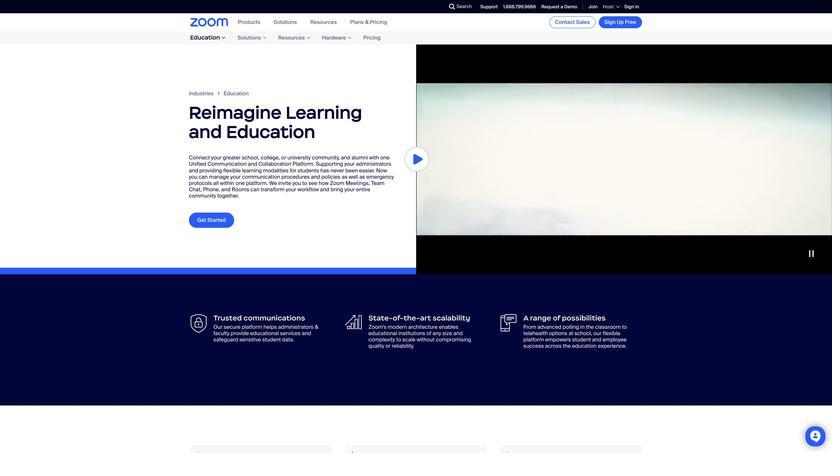 Task type: vqa. For each thing, say whether or not it's contained in the screenshot.
ALCIVIA image to the bottom
no



Task type: describe. For each thing, give the bounding box(es) containing it.
or inside connect your greater school, college, or university community, and alumni with one unified communication and collaboration platform. supporting your administrators and providing flexible learning modalities for students has never been easier. now you can manage your communication procedures and policies as well as emergency protocols all within one platform. we invite you to see how zoom meetings, team chat, phone, and rooms can transform your workflow and bring your entire community together.
[[281, 154, 286, 161]]

and inside reimagine learning and education
[[189, 121, 222, 142]]

entire
[[356, 186, 370, 193]]

protocols
[[189, 180, 212, 187]]

2 as from the left
[[360, 173, 365, 180]]

1 vertical spatial pricing
[[364, 34, 381, 41]]

trusted communications our secure platform helps administrators & faculty provide educational services and safeguard sensitive student data.
[[214, 314, 319, 343]]

and inside a range of possibilities from advanced polling in the classroom to telehealth options at school, our flexible platform empowers student and employee success across the education experience.
[[592, 336, 602, 343]]

phone,
[[203, 186, 220, 193]]

all
[[213, 180, 219, 187]]

scale
[[403, 336, 416, 343]]

bring
[[331, 186, 343, 193]]

of inside a range of possibilities from advanced polling in the classroom to telehealth options at school, our flexible platform empowers student and employee success across the education experience.
[[553, 314, 561, 323]]

school, inside a range of possibilities from advanced polling in the classroom to telehealth options at school, our flexible platform empowers student and employee success across the education experience.
[[575, 330, 593, 337]]

contact sales
[[555, 19, 590, 26]]

education for education link
[[224, 90, 249, 97]]

alumni
[[352, 154, 368, 161]]

options
[[549, 330, 568, 337]]

institutions
[[399, 330, 426, 337]]

your right bring
[[345, 186, 355, 193]]

0 vertical spatial one
[[381, 154, 390, 161]]

hardware
[[322, 34, 346, 41]]

employee
[[603, 336, 627, 343]]

a range of possibilities from advanced polling in the classroom to telehealth options at school, our flexible platform empowers student and employee success across the education experience.
[[524, 314, 627, 350]]

experience.
[[598, 343, 627, 350]]

easier.
[[359, 167, 375, 174]]

and down connect
[[189, 167, 198, 174]]

search
[[457, 3, 472, 9]]

we
[[269, 180, 277, 187]]

reimagine learning and education main content
[[0, 45, 833, 453]]

provide
[[231, 330, 249, 337]]

sign in link
[[625, 4, 640, 10]]

or inside state-of-the-art scalability zoom's modern architecture enables educational institutions of any size and complexity to scale without compromising quality or reliability.
[[386, 343, 391, 350]]

shield & lock image
[[190, 314, 207, 333]]

1 vertical spatial can
[[251, 186, 260, 193]]

community
[[189, 193, 216, 200]]

communication
[[242, 173, 280, 180]]

connect
[[189, 154, 210, 161]]

learning
[[286, 102, 362, 123]]

services
[[280, 330, 301, 337]]

join link
[[589, 4, 598, 10]]

faculty
[[214, 330, 229, 337]]

see
[[309, 180, 318, 187]]

art
[[420, 314, 431, 323]]

our
[[594, 330, 602, 337]]

to inside a range of possibilities from advanced polling in the classroom to telehealth options at school, our flexible platform empowers student and employee success across the education experience.
[[622, 324, 627, 331]]

manage
[[209, 173, 229, 180]]

safeguard
[[214, 336, 238, 343]]

education button
[[190, 33, 231, 43]]

your up "rooms"
[[230, 173, 241, 180]]

in
[[581, 324, 585, 331]]

host button
[[603, 4, 619, 10]]

modern
[[388, 324, 407, 331]]

hardware button
[[316, 33, 357, 43]]

0 horizontal spatial you
[[189, 173, 198, 180]]

education for education popup button
[[190, 34, 220, 41]]

demo
[[565, 4, 578, 10]]

providing
[[199, 167, 222, 174]]

sign up free
[[605, 19, 637, 26]]

and right all
[[221, 186, 231, 193]]

learning
[[242, 167, 262, 174]]

request a demo
[[542, 4, 578, 10]]

platform.
[[246, 180, 268, 187]]

sign for sign up free
[[605, 19, 616, 26]]

your up providing
[[211, 154, 222, 161]]

flexible inside connect your greater school, college, or university community, and alumni with one unified communication and collaboration platform. supporting your administrators and providing flexible learning modalities for students has never been easier. now you can manage your communication procedures and policies as well as emergency protocols all within one platform. we invite you to see how zoom meetings, team chat, phone, and rooms can transform your workflow and bring your entire community together.
[[223, 167, 241, 174]]

meetings,
[[346, 180, 370, 187]]

platform inside a range of possibilities from advanced polling in the classroom to telehealth options at school, our flexible platform empowers student and employee success across the education experience.
[[524, 336, 544, 343]]

students
[[298, 167, 319, 174]]

host
[[603, 4, 614, 10]]

sign for sign in
[[625, 4, 635, 10]]

zoom logo image
[[190, 18, 228, 27]]

resources for education
[[278, 34, 305, 41]]

advanced
[[538, 324, 562, 331]]

been
[[346, 167, 358, 174]]

communications
[[244, 314, 305, 323]]

complexity
[[369, 336, 395, 343]]

student inside trusted communications our secure platform helps administrators & faculty provide educational services and safeguard sensitive student data.
[[262, 336, 281, 343]]

chat,
[[189, 186, 202, 193]]

zoom's
[[369, 324, 387, 331]]

resources for products
[[310, 19, 337, 26]]

classroom
[[595, 324, 621, 331]]

sign up free link
[[599, 16, 642, 28]]

resources button for products
[[310, 19, 337, 26]]

products button
[[238, 19, 260, 26]]

with
[[369, 154, 379, 161]]

get started
[[197, 217, 226, 224]]

industries
[[189, 90, 214, 97]]

phone with text message image
[[500, 314, 517, 332]]

workflow
[[298, 186, 319, 193]]

and left has
[[311, 173, 320, 180]]

architecture
[[408, 324, 438, 331]]

started
[[208, 217, 226, 224]]

join
[[589, 4, 598, 10]]

school, inside connect your greater school, college, or university community, and alumni with one unified communication and collaboration platform. supporting your administrators and providing flexible learning modalities for students has never been easier. now you can manage your communication procedures and policies as well as emergency protocols all within one platform. we invite you to see how zoom meetings, team chat, phone, and rooms can transform your workflow and bring your entire community together.
[[242, 154, 260, 161]]

a
[[524, 314, 529, 323]]

administrators inside connect your greater school, college, or university community, and alumni with one unified communication and collaboration platform. supporting your administrators and providing flexible learning modalities for students has never been easier. now you can manage your communication procedures and policies as well as emergency protocols all within one platform. we invite you to see how zoom meetings, team chat, phone, and rooms can transform your workflow and bring your entire community together.
[[356, 161, 392, 168]]

pricing link
[[357, 33, 388, 43]]

educational inside trusted communications our secure platform helps administrators & faculty provide educational services and safeguard sensitive student data.
[[250, 330, 279, 337]]

team
[[371, 180, 385, 187]]

in
[[636, 4, 640, 10]]

free
[[625, 19, 637, 26]]

state-of-the-art scalability zoom's modern architecture enables educational institutions of any size and complexity to scale without compromising quality or reliability.
[[369, 314, 471, 350]]

1.888.799.9666
[[503, 4, 536, 10]]

industries link
[[189, 90, 224, 97]]

education inside reimagine learning and education
[[226, 121, 316, 142]]



Task type: locate. For each thing, give the bounding box(es) containing it.
reliability.
[[392, 343, 414, 350]]

enables
[[439, 324, 459, 331]]

0 horizontal spatial student
[[262, 336, 281, 343]]

one
[[381, 154, 390, 161], [236, 180, 245, 187]]

1 horizontal spatial school,
[[575, 330, 593, 337]]

how
[[319, 180, 329, 187]]

together.
[[217, 193, 239, 200]]

can down communication at the top of page
[[251, 186, 260, 193]]

0 vertical spatial resources button
[[310, 19, 337, 26]]

education inside education popup button
[[190, 34, 220, 41]]

reimagine
[[189, 102, 282, 123]]

0 horizontal spatial the
[[563, 343, 571, 350]]

0 horizontal spatial can
[[199, 173, 208, 180]]

1 horizontal spatial administrators
[[356, 161, 392, 168]]

0 horizontal spatial solutions
[[238, 34, 261, 41]]

without
[[417, 336, 435, 343]]

& right services at the bottom of the page
[[315, 324, 319, 331]]

1 vertical spatial solutions button
[[231, 33, 272, 43]]

data.
[[282, 336, 295, 343]]

and left 'alumni'
[[341, 154, 350, 161]]

helps
[[264, 324, 277, 331]]

educational inside state-of-the-art scalability zoom's modern architecture enables educational institutions of any size and complexity to scale without compromising quality or reliability.
[[369, 330, 397, 337]]

community,
[[312, 154, 340, 161]]

1 vertical spatial &
[[315, 324, 319, 331]]

you
[[189, 173, 198, 180], [293, 180, 301, 187]]

search image
[[449, 4, 455, 10], [449, 4, 455, 10]]

2 vertical spatial education
[[226, 121, 316, 142]]

1 educational from the left
[[250, 330, 279, 337]]

telehealth
[[524, 330, 548, 337]]

the
[[586, 324, 594, 331], [563, 343, 571, 350]]

None search field
[[425, 1, 451, 12]]

and inside trusted communications our secure platform helps administrators & faculty provide educational services and safeguard sensitive student data.
[[302, 330, 311, 337]]

1 vertical spatial to
[[622, 324, 627, 331]]

reimagine learning and education
[[189, 102, 362, 142]]

solutions button
[[274, 19, 297, 26], [231, 33, 272, 43]]

&
[[365, 19, 369, 26], [315, 324, 319, 331]]

of up "advanced"
[[553, 314, 561, 323]]

now
[[376, 167, 387, 174]]

pricing down plans & pricing link
[[364, 34, 381, 41]]

products
[[238, 19, 260, 26]]

0 horizontal spatial to
[[302, 180, 307, 187]]

solutions button for products
[[274, 19, 297, 26]]

1 horizontal spatial student
[[573, 336, 591, 343]]

supporting
[[316, 161, 343, 168]]

sign in
[[625, 4, 640, 10]]

support link
[[481, 4, 498, 10]]

the right in
[[586, 324, 594, 331]]

1 horizontal spatial one
[[381, 154, 390, 161]]

1 vertical spatial the
[[563, 343, 571, 350]]

contact sales link
[[550, 16, 596, 28]]

well
[[349, 173, 358, 180]]

and
[[189, 121, 222, 142], [341, 154, 350, 161], [248, 161, 257, 168], [189, 167, 198, 174], [311, 173, 320, 180], [221, 186, 231, 193], [320, 186, 330, 193], [302, 330, 311, 337], [454, 330, 463, 337], [592, 336, 602, 343]]

get
[[197, 217, 206, 224]]

0 horizontal spatial one
[[236, 180, 245, 187]]

0 vertical spatial administrators
[[356, 161, 392, 168]]

0 horizontal spatial platform
[[242, 324, 262, 331]]

support
[[481, 4, 498, 10]]

student down helps
[[262, 336, 281, 343]]

platform up sensitive
[[242, 324, 262, 331]]

0 horizontal spatial sign
[[605, 19, 616, 26]]

1 vertical spatial sign
[[605, 19, 616, 26]]

0 vertical spatial &
[[365, 19, 369, 26]]

1 horizontal spatial as
[[360, 173, 365, 180]]

1 horizontal spatial you
[[293, 180, 301, 187]]

0 vertical spatial the
[[586, 324, 594, 331]]

of-
[[393, 314, 404, 323]]

school, right at
[[575, 330, 593, 337]]

has
[[321, 167, 329, 174]]

2 horizontal spatial to
[[622, 324, 627, 331]]

resources
[[310, 19, 337, 26], [278, 34, 305, 41]]

and left bring
[[320, 186, 330, 193]]

at
[[569, 330, 574, 337]]

flexible inside a range of possibilities from advanced polling in the classroom to telehealth options at school, our flexible platform empowers student and employee success across the education experience.
[[603, 330, 621, 337]]

0 vertical spatial solutions
[[274, 19, 297, 26]]

0 horizontal spatial school,
[[242, 154, 260, 161]]

0 vertical spatial school,
[[242, 154, 260, 161]]

1 horizontal spatial the
[[586, 324, 594, 331]]

0 horizontal spatial solutions button
[[231, 33, 272, 43]]

state-
[[369, 314, 393, 323]]

up
[[617, 19, 624, 26]]

1 horizontal spatial of
[[553, 314, 561, 323]]

compromising
[[436, 336, 471, 343]]

or
[[281, 154, 286, 161], [386, 343, 391, 350]]

or right quality on the left
[[386, 343, 391, 350]]

& right plans
[[365, 19, 369, 26]]

polling
[[563, 324, 579, 331]]

of left any
[[427, 330, 432, 337]]

0 vertical spatial sign
[[625, 4, 635, 10]]

school, up learning
[[242, 154, 260, 161]]

1 vertical spatial flexible
[[603, 330, 621, 337]]

for
[[290, 167, 297, 174]]

transform
[[261, 186, 285, 193]]

and down classroom
[[592, 336, 602, 343]]

0 horizontal spatial flexible
[[223, 167, 241, 174]]

the-
[[404, 314, 420, 323]]

your down procedures
[[286, 186, 296, 193]]

1 horizontal spatial sign
[[625, 4, 635, 10]]

video player application
[[416, 45, 833, 279]]

trusted
[[214, 314, 242, 323]]

2 vertical spatial to
[[397, 336, 401, 343]]

education up college,
[[226, 121, 316, 142]]

1 horizontal spatial solutions button
[[274, 19, 297, 26]]

request a demo link
[[542, 4, 578, 10]]

1 vertical spatial education
[[224, 90, 249, 97]]

never
[[331, 167, 344, 174]]

invite
[[278, 180, 291, 187]]

the down at
[[563, 343, 571, 350]]

0 vertical spatial flexible
[[223, 167, 241, 174]]

range
[[530, 314, 552, 323]]

1 vertical spatial administrators
[[278, 324, 314, 331]]

0 vertical spatial or
[[281, 154, 286, 161]]

0 horizontal spatial educational
[[250, 330, 279, 337]]

university
[[288, 154, 311, 161]]

collaboration
[[259, 161, 291, 168]]

0 horizontal spatial of
[[427, 330, 432, 337]]

0 vertical spatial to
[[302, 180, 307, 187]]

0 vertical spatial resources
[[310, 19, 337, 26]]

1 vertical spatial platform
[[524, 336, 544, 343]]

sign left "in"
[[625, 4, 635, 10]]

educational
[[250, 330, 279, 337], [369, 330, 397, 337]]

education link
[[224, 90, 249, 97]]

from
[[524, 324, 536, 331]]

resources button
[[310, 19, 337, 26], [272, 33, 316, 43]]

2 student from the left
[[573, 336, 591, 343]]

1 horizontal spatial platform
[[524, 336, 544, 343]]

to left scale
[[397, 336, 401, 343]]

0 horizontal spatial administrators
[[278, 324, 314, 331]]

communication
[[208, 161, 247, 168]]

1 as from the left
[[342, 173, 348, 180]]

across
[[545, 343, 562, 350]]

to left see
[[302, 180, 307, 187]]

plans & pricing link
[[350, 19, 387, 26]]

education up reimagine at the top of the page
[[224, 90, 249, 97]]

emergency
[[367, 173, 394, 180]]

resources inside popup button
[[278, 34, 305, 41]]

solutions button for education
[[231, 33, 272, 43]]

to inside connect your greater school, college, or university community, and alumni with one unified communication and collaboration platform. supporting your administrators and providing flexible learning modalities for students has never been easier. now you can manage your communication procedures and policies as well as emergency protocols all within one platform. we invite you to see how zoom meetings, team chat, phone, and rooms can transform your workflow and bring your entire community together.
[[302, 180, 307, 187]]

connect your greater school, college, or university community, and alumni with one unified communication and collaboration platform. supporting your administrators and providing flexible learning modalities for students has never been easier. now you can manage your communication procedures and policies as well as emergency protocols all within one platform. we invite you to see how zoom meetings, team chat, phone, and rooms can transform your workflow and bring your entire community together.
[[189, 154, 394, 200]]

one right the within
[[236, 180, 245, 187]]

scalability
[[433, 314, 470, 323]]

and inside state-of-the-art scalability zoom's modern architecture enables educational institutions of any size and complexity to scale without compromising quality or reliability.
[[454, 330, 463, 337]]

1 vertical spatial of
[[427, 330, 432, 337]]

1 vertical spatial one
[[236, 180, 245, 187]]

student inside a range of possibilities from advanced polling in the classroom to telehealth options at school, our flexible platform empowers student and employee success across the education experience.
[[573, 336, 591, 343]]

can
[[199, 173, 208, 180], [251, 186, 260, 193]]

1 vertical spatial school,
[[575, 330, 593, 337]]

or right college,
[[281, 154, 286, 161]]

1.888.799.9666 link
[[503, 4, 536, 10]]

empowers
[[546, 336, 571, 343]]

& inside trusted communications our secure platform helps administrators & faculty provide educational services and safeguard sensitive student data.
[[315, 324, 319, 331]]

as right well
[[360, 173, 365, 180]]

0 horizontal spatial or
[[281, 154, 286, 161]]

1 vertical spatial solutions
[[238, 34, 261, 41]]

platform down "from"
[[524, 336, 544, 343]]

educational down communications
[[250, 330, 279, 337]]

one right the with
[[381, 154, 390, 161]]

1 vertical spatial or
[[386, 343, 391, 350]]

to inside state-of-the-art scalability zoom's modern architecture enables educational institutions of any size and complexity to scale without compromising quality or reliability.
[[397, 336, 401, 343]]

within
[[220, 180, 234, 187]]

to up employee
[[622, 324, 627, 331]]

solutions for education
[[238, 34, 261, 41]]

pricing up the pricing link
[[370, 19, 387, 26]]

0 horizontal spatial as
[[342, 173, 348, 180]]

unified
[[189, 161, 206, 168]]

rooms
[[232, 186, 249, 193]]

sign
[[625, 4, 635, 10], [605, 19, 616, 26]]

as
[[342, 173, 348, 180], [360, 173, 365, 180]]

administrators up data.
[[278, 324, 314, 331]]

can down unified
[[199, 173, 208, 180]]

get started link
[[189, 213, 234, 228]]

our
[[214, 324, 223, 331]]

0 vertical spatial education
[[190, 34, 220, 41]]

0 horizontal spatial &
[[315, 324, 319, 331]]

1 horizontal spatial or
[[386, 343, 391, 350]]

modalities
[[263, 167, 289, 174]]

flexible down greater
[[223, 167, 241, 174]]

and right size
[[454, 330, 463, 337]]

your up well
[[345, 161, 355, 168]]

contact
[[555, 19, 575, 26]]

0 vertical spatial of
[[553, 314, 561, 323]]

1 vertical spatial resources
[[278, 34, 305, 41]]

solutions for products
[[274, 19, 297, 26]]

of inside state-of-the-art scalability zoom's modern architecture enables educational institutions of any size and complexity to scale without compromising quality or reliability.
[[427, 330, 432, 337]]

1 horizontal spatial educational
[[369, 330, 397, 337]]

0 vertical spatial pricing
[[370, 19, 387, 26]]

2 educational from the left
[[369, 330, 397, 337]]

as left well
[[342, 173, 348, 180]]

administrators up emergency
[[356, 161, 392, 168]]

and up communication at the top of page
[[248, 161, 257, 168]]

flexible up experience.
[[603, 330, 621, 337]]

1 horizontal spatial flexible
[[603, 330, 621, 337]]

resources button for education
[[272, 33, 316, 43]]

administrators inside trusted communications our secure platform helps administrators & faculty provide educational services and safeguard sensitive student data.
[[278, 324, 314, 331]]

you right invite
[[293, 180, 301, 187]]

size
[[443, 330, 452, 337]]

0 vertical spatial solutions button
[[274, 19, 297, 26]]

1 horizontal spatial &
[[365, 19, 369, 26]]

you up chat,
[[189, 173, 198, 180]]

0 vertical spatial platform
[[242, 324, 262, 331]]

student down in
[[573, 336, 591, 343]]

1 horizontal spatial resources
[[310, 19, 337, 26]]

college,
[[261, 154, 280, 161]]

graph with upwards arrow image
[[345, 314, 362, 330]]

1 horizontal spatial to
[[397, 336, 401, 343]]

1 vertical spatial resources button
[[272, 33, 316, 43]]

1 student from the left
[[262, 336, 281, 343]]

and up connect
[[189, 121, 222, 142]]

educational up quality on the left
[[369, 330, 397, 337]]

and right services at the bottom of the page
[[302, 330, 311, 337]]

0 vertical spatial can
[[199, 173, 208, 180]]

0 horizontal spatial resources
[[278, 34, 305, 41]]

sensitive
[[239, 336, 261, 343]]

1 horizontal spatial can
[[251, 186, 260, 193]]

possibilities
[[562, 314, 606, 323]]

1 horizontal spatial solutions
[[274, 19, 297, 26]]

platform inside trusted communications our secure platform helps administrators & faculty provide educational services and safeguard sensitive student data.
[[242, 324, 262, 331]]

education down zoom logo
[[190, 34, 220, 41]]

quality
[[369, 343, 385, 350]]

sign left up
[[605, 19, 616, 26]]



